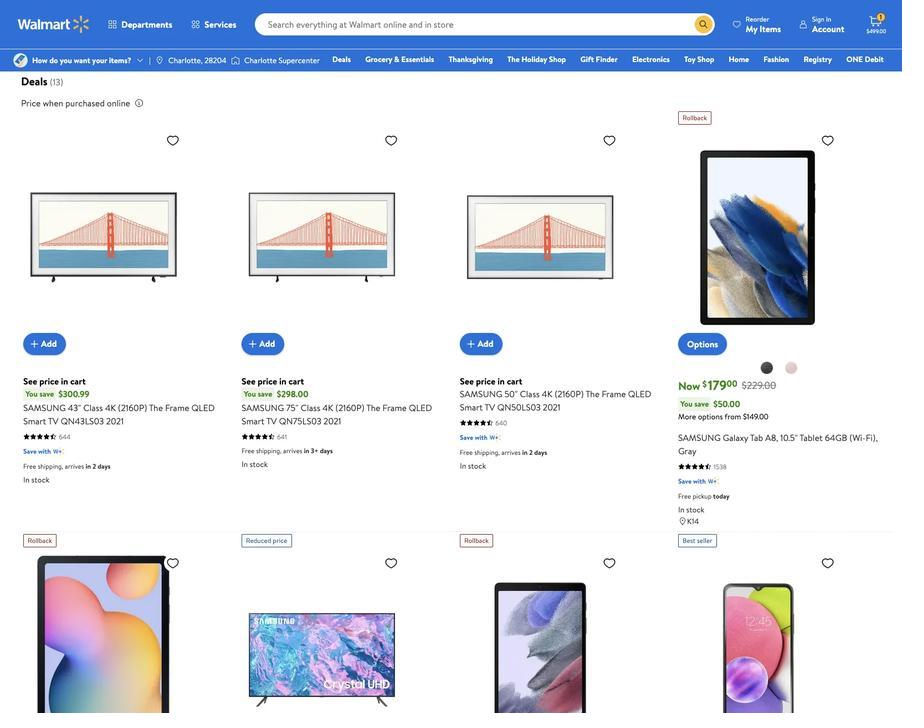 Task type: describe. For each thing, give the bounding box(es) containing it.
you for $300.99
[[26, 388, 38, 400]]

one debit walmart+
[[847, 54, 884, 80]]

samsung galaxy tab a7 lite, 8.7" tablet 32gb (wi-fi), dark gray image
[[460, 552, 621, 714]]

toys
[[258, 27, 272, 39]]

tv for qn43ls03
[[48, 415, 59, 427]]

00
[[727, 378, 738, 390]]

641
[[277, 432, 287, 442]]

class for qn43ls03
[[83, 402, 103, 414]]

sign in to add to favorites list, samsung galaxy tab a7 lite, 8.7" tablet 32gb (wi-fi), dark gray image
[[603, 556, 617, 570]]

items
[[760, 22, 782, 35]]

reorder
[[746, 14, 770, 24]]

1 horizontal spatial 2
[[530, 448, 533, 457]]

the holiday shop
[[508, 54, 566, 65]]

0 horizontal spatial arrives
[[65, 462, 84, 471]]

$50.00
[[714, 398, 741, 410]]

kitchen and dining image
[[578, 0, 618, 25]]

644
[[59, 432, 71, 442]]

patio
[[773, 27, 790, 39]]

floor
[[647, 27, 665, 39]]

1 vertical spatial walmart plus image
[[53, 446, 64, 457]]

price for $300.99
[[39, 375, 59, 387]]

 image for charlotte, 28204
[[155, 56, 164, 65]]

friday
[[65, 27, 86, 39]]

2 horizontal spatial rollback
[[683, 113, 708, 122]]

pickup
[[693, 492, 712, 501]]

toy
[[685, 54, 696, 65]]

samsung galaxy tab s6 lite (2022), 10.4" 64gb wi-fi tablet, s pen included, oxford gray image
[[23, 552, 184, 714]]

floorcare image
[[644, 0, 684, 25]]

deals left grocery
[[333, 54, 351, 65]]

add button for see
[[23, 333, 66, 355]]

baby
[[856, 27, 872, 39]]

in stock
[[679, 504, 705, 515]]

services
[[205, 18, 237, 30]]

reduced
[[246, 536, 271, 545]]

food & beverages image
[[711, 0, 751, 25]]

grocery
[[366, 54, 393, 65]]

0 horizontal spatial shipping,
[[38, 462, 63, 471]]

1
[[880, 12, 883, 22]]

see for see price in cart you save $298.00 samsung 75" class 4k (2160p) the frame qled smart tv qn75ls03 2021
[[242, 375, 256, 387]]

account
[[813, 22, 845, 35]]

from
[[725, 411, 742, 422]]

sign in to add to favorites list, samsung galaxy tab s6 lite (2022), 10.4" 64gb wi-fi tablet, s pen included, oxford gray image
[[166, 556, 180, 570]]

seasonal decor image
[[511, 0, 551, 25]]

patio & garden
[[773, 27, 822, 39]]

next slide for chipmodulewithimages list image
[[844, 3, 871, 29]]

baby link
[[835, 0, 893, 39]]

arrives for smart
[[283, 446, 303, 456]]

rollback for the samsung galaxy tab a7 lite, 8.7" tablet 32gb (wi-fi), dark gray image
[[465, 536, 489, 545]]

decor
[[537, 27, 556, 39]]

grocery & essentials link
[[361, 53, 440, 65]]

dining
[[588, 35, 608, 46]]

thanksgiving
[[449, 54, 493, 65]]

gray image
[[761, 361, 774, 375]]

flash deals
[[113, 27, 151, 39]]

floor care link
[[635, 0, 693, 39]]

$300.99
[[58, 388, 89, 400]]

save with for the middle walmart plus image
[[23, 447, 51, 456]]

gift finder link
[[576, 53, 623, 65]]

samsung inside samsung galaxy tab a8, 10.5" tablet 64gb (wi-fi), gray
[[679, 432, 721, 444]]

& for garden
[[792, 27, 797, 39]]

1 vertical spatial fashion link
[[759, 53, 795, 65]]

one
[[847, 54, 864, 65]]

qn43ls03
[[61, 415, 104, 427]]

options link
[[679, 333, 728, 355]]

75"
[[286, 402, 299, 414]]

qled inside see price in cart samsung 50" class 4k (2160p) the frame qled smart tv qn50ls03 2021
[[628, 388, 652, 400]]

price right reduced
[[273, 536, 288, 545]]

finder
[[596, 54, 618, 65]]

home image
[[312, 0, 352, 25]]

shipping, for see price in cart you save $298.00 samsung 75" class 4k (2160p) the frame qled smart tv qn75ls03 2021
[[256, 446, 282, 456]]

debit
[[865, 54, 884, 65]]

seasonal decor
[[506, 27, 556, 39]]

4k inside see price in cart samsung 50" class 4k (2160p) the frame qled smart tv qn50ls03 2021
[[542, 388, 553, 400]]

days for (2160p)
[[535, 448, 548, 457]]

black
[[45, 27, 63, 39]]

 image for how do you want your items?
[[13, 53, 28, 68]]

baby image
[[844, 0, 884, 25]]

garden
[[799, 27, 822, 39]]

fi),
[[866, 432, 878, 444]]

samsung inside see price in cart samsung 50" class 4k (2160p) the frame qled smart tv qn50ls03 2021
[[460, 388, 503, 400]]

add for free
[[478, 338, 494, 350]]

thanksgiving link
[[444, 53, 498, 65]]

save for right walmart plus image
[[679, 477, 692, 486]]

days for 75"
[[320, 446, 333, 456]]

beverages
[[714, 35, 748, 46]]

price when purchased online
[[21, 97, 130, 109]]

price for class
[[476, 375, 496, 387]]

you inside you save $50.00 more options from $149.00
[[681, 398, 693, 410]]

1 $499.00
[[867, 12, 887, 35]]

& for beverages
[[738, 27, 743, 39]]

save with for walmart plus image to the middle
[[460, 433, 488, 442]]

walmart+ link
[[846, 69, 889, 81]]

qled for qn43ls03
[[192, 402, 215, 414]]

want
[[74, 55, 90, 66]]

sign in to add to favorites list, samsung 75" class cu7000b crystal uhd 4k smart television un75cu7000bxza image
[[385, 556, 398, 570]]

your
[[92, 55, 107, 66]]

reduced price
[[246, 536, 288, 545]]

see price in cart you save $298.00 samsung 75" class 4k (2160p) the frame qled smart tv qn75ls03 2021
[[242, 375, 432, 427]]

black friday deals image
[[45, 0, 85, 25]]

see for see price in cart samsung 50" class 4k (2160p) the frame qled smart tv qn50ls03 2021
[[460, 375, 474, 387]]

when
[[43, 97, 63, 109]]

do
[[49, 55, 58, 66]]

0 vertical spatial fashion link
[[369, 0, 427, 39]]

floor care
[[647, 27, 681, 39]]

flash deals link
[[103, 0, 161, 39]]

frame inside see price in cart samsung 50" class 4k (2160p) the frame qled smart tv qn50ls03 2021
[[602, 388, 626, 400]]

fashion image
[[378, 0, 418, 25]]

samsung 43" class 4k (2160p) the frame qled smart tv qn43ls03 2021 image
[[23, 129, 184, 346]]

charlotte
[[244, 55, 277, 66]]

smart for qn75ls03
[[242, 415, 265, 427]]

43"
[[68, 402, 81, 414]]

2 add button from the left
[[242, 333, 284, 355]]

tech image
[[179, 0, 218, 25]]

1 horizontal spatial home link
[[724, 53, 755, 65]]

|
[[149, 55, 151, 66]]

0 horizontal spatial days
[[98, 462, 111, 471]]

(2160p) inside see price in cart samsung 50" class 4k (2160p) the frame qled smart tv qn50ls03 2021
[[555, 388, 584, 400]]

sign in to add to favorites list, samsung galaxy tab a8, 10.5" tablet 64gb (wi-fi), gray image
[[822, 133, 835, 147]]

seasonal decor link
[[502, 0, 560, 39]]

more
[[679, 411, 697, 422]]

add for see
[[41, 338, 57, 350]]

free inside free shipping, arrives in 3+ days in stock
[[242, 446, 255, 456]]

departments
[[121, 18, 172, 30]]

charlotte supercenter
[[244, 55, 320, 66]]

samsung galaxy tab a8, 10.5" tablet 64gb (wi-fi), gray
[[679, 432, 878, 457]]

0 vertical spatial home link
[[303, 0, 360, 39]]

see for see price in cart you save $300.99 samsung 43" class 4k (2160p) the frame qled smart tv qn43ls03 2021
[[23, 375, 37, 387]]

in down qn50ls03
[[523, 448, 528, 457]]

1 shop from the left
[[549, 54, 566, 65]]

samsung galaxy tab a8, 10.5" tablet 64gb (wi-fi), gray image
[[679, 129, 839, 346]]

charlotte,
[[168, 55, 203, 66]]

smart for qn43ls03
[[23, 415, 46, 427]]

the holiday shop link
[[503, 53, 571, 65]]

best
[[683, 536, 696, 545]]

walmart+
[[851, 69, 884, 80]]

supercenter
[[279, 55, 320, 66]]

rollback for "samsung galaxy tab s6 lite (2022), 10.4" 64gb wi-fi tablet, s pen included, oxford gray" 'image'
[[28, 536, 52, 545]]

cart for $300.99
[[70, 375, 86, 387]]

the inside see price in cart samsung 50" class 4k (2160p) the frame qled smart tv qn50ls03 2021
[[586, 388, 600, 400]]

grocery & essentials
[[366, 54, 435, 65]]

with for right walmart plus image
[[694, 477, 706, 486]]

save for the middle walmart plus image
[[23, 447, 37, 456]]

deals inside black friday deals preview
[[42, 35, 60, 46]]

now
[[679, 378, 701, 393]]

preview
[[62, 35, 89, 46]]

video games
[[443, 27, 486, 39]]

2 shop from the left
[[698, 54, 715, 65]]

in inside see price in cart you save $300.99 samsung 43" class 4k (2160p) the frame qled smart tv qn43ls03 2021
[[61, 375, 68, 387]]

black friday deals preview link
[[37, 0, 94, 47]]

one debit link
[[842, 53, 889, 65]]

sign in to add to favorites list, samsung 43" class 4k (2160p) the frame qled smart tv qn43ls03 2021 image
[[166, 133, 180, 147]]

kitchen & dining
[[581, 27, 614, 46]]

registry
[[804, 54, 833, 65]]

in inside sign in account
[[827, 14, 832, 24]]



Task type: vqa. For each thing, say whether or not it's contained in the screenshot.
classroom registry
no



Task type: locate. For each thing, give the bounding box(es) containing it.
smart
[[460, 401, 483, 413], [23, 415, 46, 427], [242, 415, 265, 427]]

$
[[703, 378, 707, 390]]

50"
[[505, 388, 518, 400]]

samsung up gray
[[679, 432, 721, 444]]

registry link
[[799, 53, 837, 65]]

1 horizontal spatial add button
[[242, 333, 284, 355]]

video games image
[[445, 0, 485, 25]]

1 add from the left
[[41, 338, 57, 350]]

1 horizontal spatial cart
[[289, 375, 304, 387]]

in inside see price in cart samsung 50" class 4k (2160p) the frame qled smart tv qn50ls03 2021
[[498, 375, 505, 387]]

0 horizontal spatial free shipping, arrives in 2 days in stock
[[23, 462, 111, 486]]

home
[[321, 27, 342, 39], [729, 54, 750, 65]]

2 horizontal spatial walmart plus image
[[709, 476, 720, 487]]

2 horizontal spatial cart
[[507, 375, 523, 387]]

$229.00
[[742, 379, 777, 393]]

toys image
[[245, 0, 285, 25]]

qn50ls03
[[498, 401, 541, 413]]

price up $300.99
[[39, 375, 59, 387]]

fashion link down patio
[[759, 53, 795, 65]]

3 cart from the left
[[507, 375, 523, 387]]

1 horizontal spatial add
[[260, 338, 275, 350]]

in inside free shipping, arrives in 3+ days in stock
[[242, 459, 248, 470]]

in up 50"
[[498, 375, 505, 387]]

deals right flash
[[132, 27, 151, 39]]

cart up $300.99
[[70, 375, 86, 387]]

2 vertical spatial with
[[694, 477, 706, 486]]

class up qn50ls03
[[520, 388, 540, 400]]

class
[[520, 388, 540, 400], [83, 402, 103, 414], [301, 402, 321, 414]]

in up $298.00
[[279, 375, 287, 387]]

you for $298.00
[[244, 388, 256, 400]]

cart inside see price in cart you save $300.99 samsung 43" class 4k (2160p) the frame qled smart tv qn43ls03 2021
[[70, 375, 86, 387]]

2 horizontal spatial shipping,
[[475, 448, 500, 457]]

tablet
[[800, 432, 823, 444]]

1 horizontal spatial rollback
[[465, 536, 489, 545]]

1 horizontal spatial add to cart image
[[465, 337, 478, 351]]

3+
[[311, 446, 319, 456]]

save
[[460, 433, 474, 442], [23, 447, 37, 456], [679, 477, 692, 486]]

class up the qn43ls03
[[83, 402, 103, 414]]

shipping, down 640
[[475, 448, 500, 457]]

walmart plus image down 640
[[490, 432, 501, 443]]

sign in to add to favorites list, samsung 75" class 4k (2160p) the frame qled smart tv qn75ls03 2021 image
[[385, 133, 398, 147]]

price up $298.00
[[258, 375, 277, 387]]

1 horizontal spatial days
[[320, 446, 333, 456]]

shop right toy
[[698, 54, 715, 65]]

& inside the patio & garden link
[[792, 27, 797, 39]]

in
[[61, 375, 68, 387], [279, 375, 287, 387], [498, 375, 505, 387], [304, 446, 309, 456], [523, 448, 528, 457], [86, 462, 91, 471]]

how do you want your items?
[[32, 55, 131, 66]]

add
[[41, 338, 57, 350], [260, 338, 275, 350], [478, 338, 494, 350]]

gift
[[581, 54, 594, 65]]

today
[[714, 492, 730, 501]]

0 horizontal spatial home
[[321, 27, 342, 39]]

1 horizontal spatial class
[[301, 402, 321, 414]]

1 horizontal spatial  image
[[155, 56, 164, 65]]

tv inside see price in cart you save $298.00 samsung 75" class 4k (2160p) the frame qled smart tv qn75ls03 2021
[[267, 415, 277, 427]]

the inside the holiday shop link
[[508, 54, 520, 65]]

in left 3+ on the left of the page
[[304, 446, 309, 456]]

2021 inside see price in cart you save $300.99 samsung 43" class 4k (2160p) the frame qled smart tv qn43ls03 2021
[[106, 415, 124, 427]]

days inside free shipping, arrives in 3+ days in stock
[[320, 446, 333, 456]]

samsung 75" class 4k (2160p) the frame qled smart tv qn75ls03 2021 image
[[242, 129, 403, 346]]

options
[[688, 338, 719, 350]]

smart inside see price in cart samsung 50" class 4k (2160p) the frame qled smart tv qn50ls03 2021
[[460, 401, 483, 413]]

shipping,
[[256, 446, 282, 456], [475, 448, 500, 457], [38, 462, 63, 471]]

qled
[[628, 388, 652, 400], [192, 402, 215, 414], [409, 402, 432, 414]]

1 vertical spatial with
[[38, 447, 51, 456]]

shipping, down 644
[[38, 462, 63, 471]]

deals down walmart image
[[42, 35, 60, 46]]

save for walmart plus image to the middle
[[460, 433, 474, 442]]

arrives
[[283, 446, 303, 456], [502, 448, 521, 457], [65, 462, 84, 471]]

electronics
[[633, 54, 670, 65]]

1 see from the left
[[23, 375, 37, 387]]

0 horizontal spatial frame
[[165, 402, 189, 414]]

$298.00
[[277, 388, 309, 400]]

& inside grocery & essentials link
[[394, 54, 400, 65]]

1 vertical spatial fashion
[[764, 54, 790, 65]]

seasonal
[[506, 27, 535, 39]]

0 horizontal spatial class
[[83, 402, 103, 414]]

& right grocery
[[394, 54, 400, 65]]

walmart plus image
[[490, 432, 501, 443], [53, 446, 64, 457], [709, 476, 720, 487]]

cart up $298.00
[[289, 375, 304, 387]]

0 horizontal spatial save with
[[23, 447, 51, 456]]

arrives down 644
[[65, 462, 84, 471]]

you inside see price in cart you save $298.00 samsung 75" class 4k (2160p) the frame qled smart tv qn75ls03 2021
[[244, 388, 256, 400]]

4k inside see price in cart you save $298.00 samsung 75" class 4k (2160p) the frame qled smart tv qn75ls03 2021
[[323, 402, 333, 414]]

2021 inside see price in cart samsung 50" class 4k (2160p) the frame qled smart tv qn50ls03 2021
[[543, 401, 561, 413]]

& right patio
[[792, 27, 797, 39]]

with
[[475, 433, 488, 442], [38, 447, 51, 456], [694, 477, 706, 486]]

cart inside see price in cart samsung 50" class 4k (2160p) the frame qled smart tv qn50ls03 2021
[[507, 375, 523, 387]]

save inside see price in cart you save $300.99 samsung 43" class 4k (2160p) the frame qled smart tv qn43ls03 2021
[[39, 388, 54, 400]]

k14
[[688, 516, 699, 527]]

class inside see price in cart you save $298.00 samsung 75" class 4k (2160p) the frame qled smart tv qn75ls03 2021
[[301, 402, 321, 414]]

save left $300.99
[[39, 388, 54, 400]]

add button for free
[[460, 333, 503, 355]]

a8,
[[766, 432, 779, 444]]

add to cart image
[[28, 337, 41, 351], [465, 337, 478, 351]]

price up 640
[[476, 375, 496, 387]]

the inside see price in cart you save $300.99 samsung 43" class 4k (2160p) the frame qled smart tv qn43ls03 2021
[[149, 402, 163, 414]]

shipping, for see price in cart samsung 50" class 4k (2160p) the frame qled smart tv qn50ls03 2021
[[475, 448, 500, 457]]

shop right holiday
[[549, 54, 566, 65]]

walmart plus image down 1538
[[709, 476, 720, 487]]

you
[[26, 388, 38, 400], [244, 388, 256, 400], [681, 398, 693, 410]]

with for the middle walmart plus image
[[38, 447, 51, 456]]

1 add button from the left
[[23, 333, 66, 355]]

0 vertical spatial home
[[321, 27, 342, 39]]

fashion link
[[369, 0, 427, 39], [759, 53, 795, 65]]

0 horizontal spatial add
[[41, 338, 57, 350]]

tv for qn75ls03
[[267, 415, 277, 427]]

in up $300.99
[[61, 375, 68, 387]]

2 horizontal spatial save
[[695, 398, 709, 410]]

1 vertical spatial home link
[[724, 53, 755, 65]]

2 vertical spatial save
[[679, 477, 692, 486]]

shop
[[549, 54, 566, 65], [698, 54, 715, 65]]

1 horizontal spatial qled
[[409, 402, 432, 414]]

smart left the qn43ls03
[[23, 415, 46, 427]]

1 horizontal spatial fashion
[[764, 54, 790, 65]]

see inside see price in cart samsung 50" class 4k (2160p) the frame qled smart tv qn50ls03 2021
[[460, 375, 474, 387]]

0 horizontal spatial shop
[[549, 54, 566, 65]]

walmart image
[[18, 16, 90, 33]]

0 horizontal spatial rollback
[[28, 536, 52, 545]]

save inside you save $50.00 more options from $149.00
[[695, 398, 709, 410]]

& for dining
[[609, 27, 614, 39]]

samsung left 50"
[[460, 388, 503, 400]]

free shipping, arrives in 2 days in stock
[[460, 448, 548, 472], [23, 462, 111, 486]]

4k right 50"
[[542, 388, 553, 400]]

0 vertical spatial walmart plus image
[[490, 432, 501, 443]]

1 vertical spatial save
[[23, 447, 37, 456]]

2 horizontal spatial tv
[[485, 401, 496, 413]]

1 horizontal spatial you
[[244, 388, 256, 400]]

tv inside see price in cart you save $300.99 samsung 43" class 4k (2160p) the frame qled smart tv qn43ls03 2021
[[48, 415, 59, 427]]

2 horizontal spatial qled
[[628, 388, 652, 400]]

add to cart image
[[246, 337, 260, 351]]

fashion down patio
[[764, 54, 790, 65]]

Walmart Site-Wide search field
[[255, 13, 715, 35]]

1 horizontal spatial save
[[258, 388, 272, 400]]

gray
[[679, 445, 697, 457]]

0 horizontal spatial 4k
[[105, 402, 116, 414]]

4k right the 75"
[[323, 402, 333, 414]]

class up qn75ls03
[[301, 402, 321, 414]]

0 horizontal spatial qled
[[192, 402, 215, 414]]

tv left qn75ls03
[[267, 415, 277, 427]]

services button
[[182, 11, 246, 38]]

0 horizontal spatial fashion
[[385, 27, 411, 39]]

& right dining
[[609, 27, 614, 39]]

smart left qn75ls03
[[242, 415, 265, 427]]

1 horizontal spatial with
[[475, 433, 488, 442]]

3 add from the left
[[478, 338, 494, 350]]

0 horizontal spatial with
[[38, 447, 51, 456]]

departments button
[[99, 11, 182, 38]]

samsung 75" class cu7000b crystal uhd 4k smart television un75cu7000bxza image
[[242, 552, 403, 714]]

toy shop link
[[680, 53, 720, 65]]

save with for right walmart plus image
[[679, 477, 706, 486]]

you save $50.00 more options from $149.00
[[679, 398, 769, 422]]

in inside see price in cart you save $298.00 samsung 75" class 4k (2160p) the frame qled smart tv qn75ls03 2021
[[279, 375, 287, 387]]

days right 3+ on the left of the page
[[320, 446, 333, 456]]

2 horizontal spatial see
[[460, 375, 474, 387]]

1 horizontal spatial save with
[[460, 433, 488, 442]]

& inside food & beverages
[[738, 27, 743, 39]]

2 down qn50ls03
[[530, 448, 533, 457]]

2 horizontal spatial frame
[[602, 388, 626, 400]]

add to cart image for see
[[28, 337, 41, 351]]

1 vertical spatial home
[[729, 54, 750, 65]]

2 horizontal spatial you
[[681, 398, 693, 410]]

2021 right the qn43ls03
[[106, 415, 124, 427]]

now $ 179 00 $229.00
[[679, 376, 777, 395]]

0 horizontal spatial save
[[39, 388, 54, 400]]

the
[[508, 54, 520, 65], [586, 388, 600, 400], [149, 402, 163, 414], [367, 402, 381, 414]]

samsung left the "43"" at left
[[23, 402, 66, 414]]

& left my
[[738, 27, 743, 39]]

in inside free shipping, arrives in 3+ days in stock
[[304, 446, 309, 456]]

fashion down the fashion image
[[385, 27, 411, 39]]

1 cart from the left
[[70, 375, 86, 387]]

kitchen & dining link
[[569, 0, 627, 47]]

arrives inside free shipping, arrives in 3+ days in stock
[[283, 446, 303, 456]]

food & beverages
[[714, 27, 748, 46]]

2 horizontal spatial save
[[679, 477, 692, 486]]

samsung left the 75"
[[242, 402, 284, 414]]

price inside see price in cart you save $298.00 samsung 75" class 4k (2160p) the frame qled smart tv qn75ls03 2021
[[258, 375, 277, 387]]

free shipping, arrives in 3+ days in stock
[[242, 446, 333, 470]]

2 horizontal spatial arrives
[[502, 448, 521, 457]]

see inside see price in cart you save $298.00 samsung 75" class 4k (2160p) the frame qled smart tv qn75ls03 2021
[[242, 375, 256, 387]]

smart inside see price in cart you save $298.00 samsung 75" class 4k (2160p) the frame qled smart tv qn75ls03 2021
[[242, 415, 265, 427]]

you left $300.99
[[26, 388, 38, 400]]

class inside see price in cart you save $300.99 samsung 43" class 4k (2160p) the frame qled smart tv qn43ls03 2021
[[83, 402, 103, 414]]

2 horizontal spatial with
[[694, 477, 706, 486]]

free shipping, arrives in 2 days in stock down 644
[[23, 462, 111, 486]]

the inside see price in cart you save $298.00 samsung 75" class 4k (2160p) the frame qled smart tv qn75ls03 2021
[[367, 402, 381, 414]]

games
[[465, 27, 486, 39]]

deals down how
[[21, 74, 48, 88]]

toys link
[[236, 0, 294, 39]]

home link up deals link
[[303, 0, 360, 39]]

how
[[32, 55, 48, 66]]

0 horizontal spatial  image
[[13, 53, 28, 68]]

save for $300.99
[[39, 388, 54, 400]]

tech
[[191, 27, 206, 39]]

(2160p) inside see price in cart you save $300.99 samsung 43" class 4k (2160p) the frame qled smart tv qn43ls03 2021
[[118, 402, 147, 414]]

stock inside free shipping, arrives in 3+ days in stock
[[250, 459, 268, 470]]

gift finder
[[581, 54, 618, 65]]

frame for qn43ls03
[[165, 402, 189, 414]]

items?
[[109, 55, 131, 66]]

online
[[107, 97, 130, 109]]

seller
[[698, 536, 713, 545]]

0 horizontal spatial save
[[23, 447, 37, 456]]

2 horizontal spatial 2021
[[543, 401, 561, 413]]

2 cart from the left
[[289, 375, 304, 387]]

0 horizontal spatial add button
[[23, 333, 66, 355]]

arrives down 641 at bottom left
[[283, 446, 303, 456]]

save up options
[[695, 398, 709, 410]]

cart for $298.00
[[289, 375, 304, 387]]

fashion link up the grocery & essentials
[[369, 0, 427, 39]]

0 horizontal spatial 2021
[[106, 415, 124, 427]]

2 horizontal spatial class
[[520, 388, 540, 400]]

2 horizontal spatial 4k
[[542, 388, 553, 400]]

1 horizontal spatial save
[[460, 433, 474, 442]]

2 add to cart image from the left
[[465, 337, 478, 351]]

0 vertical spatial save with
[[460, 433, 488, 442]]

1 horizontal spatial shop
[[698, 54, 715, 65]]

options
[[698, 411, 723, 422]]

tv left the qn43ls03
[[48, 415, 59, 427]]

2 horizontal spatial add
[[478, 338, 494, 350]]

frame inside see price in cart you save $300.99 samsung 43" class 4k (2160p) the frame qled smart tv qn43ls03 2021
[[165, 402, 189, 414]]

class for qn75ls03
[[301, 402, 321, 414]]

4k inside see price in cart you save $300.99 samsung 43" class 4k (2160p) the frame qled smart tv qn43ls03 2021
[[105, 402, 116, 414]]

deals inside "link"
[[132, 27, 151, 39]]

2021 right qn75ls03
[[324, 415, 341, 427]]

tv
[[485, 401, 496, 413], [48, 415, 59, 427], [267, 415, 277, 427]]

Search search field
[[255, 13, 715, 35]]

& inside kitchen & dining
[[609, 27, 614, 39]]

4k for qn75ls03
[[323, 402, 333, 414]]

1 horizontal spatial 2021
[[324, 415, 341, 427]]

0 horizontal spatial cart
[[70, 375, 86, 387]]

smart inside see price in cart you save $300.99 samsung 43" class 4k (2160p) the frame qled smart tv qn43ls03 2021
[[23, 415, 46, 427]]

(2160p)
[[555, 388, 584, 400], [118, 402, 147, 414], [336, 402, 365, 414]]

food & beverages link
[[702, 0, 760, 47]]

2 vertical spatial walmart plus image
[[709, 476, 720, 487]]

flash deals image
[[112, 0, 152, 25]]

save left $298.00
[[258, 388, 272, 400]]

price inside see price in cart you save $300.99 samsung 43" class 4k (2160p) the frame qled smart tv qn43ls03 2021
[[39, 375, 59, 387]]

days down the qn43ls03
[[98, 462, 111, 471]]

1 horizontal spatial smart
[[242, 415, 265, 427]]

pink gold image
[[785, 361, 798, 375]]

arrives for 2021
[[502, 448, 521, 457]]

qn75ls03
[[279, 415, 322, 427]]

kitchen
[[581, 27, 607, 39]]

0 vertical spatial 2
[[530, 448, 533, 457]]

sign in to add to favorites list, samsung 50" class 4k (2160p) the frame qled smart tv qn50ls03 2021 image
[[603, 133, 617, 147]]

(13)
[[50, 76, 63, 88]]

1 vertical spatial 2
[[93, 462, 96, 471]]

 image left how
[[13, 53, 28, 68]]

1 horizontal spatial free shipping, arrives in 2 days in stock
[[460, 448, 548, 472]]

purchased
[[65, 97, 105, 109]]

samsung inside see price in cart you save $300.99 samsung 43" class 4k (2160p) the frame qled smart tv qn43ls03 2021
[[23, 402, 66, 414]]

 image
[[13, 53, 28, 68], [155, 56, 164, 65]]

samsung 50" class 4k (2160p) the frame qled smart tv qn50ls03 2021 image
[[460, 129, 621, 346]]

class inside see price in cart samsung 50" class 4k (2160p) the frame qled smart tv qn50ls03 2021
[[520, 388, 540, 400]]

qled for qn75ls03
[[409, 402, 432, 414]]

arrives down 640
[[502, 448, 521, 457]]

save for $298.00
[[258, 388, 272, 400]]

home link
[[303, 0, 360, 39], [724, 53, 755, 65]]

search icon image
[[700, 20, 709, 29]]

free shipping, arrives in 2 days in stock down 640
[[460, 448, 548, 472]]

(2160p) inside see price in cart you save $298.00 samsung 75" class 4k (2160p) the frame qled smart tv qn75ls03 2021
[[336, 402, 365, 414]]

(2160p) for qn75ls03
[[336, 402, 365, 414]]

price for $298.00
[[258, 375, 277, 387]]

home down home image
[[321, 27, 342, 39]]

home link down beverages
[[724, 53, 755, 65]]

add to cart image for free
[[465, 337, 478, 351]]

2 add from the left
[[260, 338, 275, 350]]

0 horizontal spatial fashion link
[[369, 0, 427, 39]]

deals
[[132, 27, 151, 39], [42, 35, 60, 46], [333, 54, 351, 65], [21, 74, 48, 88]]

2 down the qn43ls03
[[93, 462, 96, 471]]

charlotte, 28204
[[168, 55, 227, 66]]

tv inside see price in cart samsung 50" class 4k (2160p) the frame qled smart tv qn50ls03 2021
[[485, 401, 496, 413]]

you left $298.00
[[244, 388, 256, 400]]

you inside see price in cart you save $300.99 samsung 43" class 4k (2160p) the frame qled smart tv qn43ls03 2021
[[26, 388, 38, 400]]

in down the qn43ls03
[[86, 462, 91, 471]]

1 horizontal spatial (2160p)
[[336, 402, 365, 414]]

3 add button from the left
[[460, 333, 503, 355]]

days down qn50ls03
[[535, 448, 548, 457]]

2 vertical spatial save with
[[679, 477, 706, 486]]

0 horizontal spatial see
[[23, 375, 37, 387]]

1 horizontal spatial home
[[729, 54, 750, 65]]

1 horizontal spatial fashion link
[[759, 53, 795, 65]]

patio & garden image
[[777, 0, 817, 25]]

save inside see price in cart you save $298.00 samsung 75" class 4k (2160p) the frame qled smart tv qn75ls03 2021
[[258, 388, 272, 400]]

you up more
[[681, 398, 693, 410]]

3 see from the left
[[460, 375, 474, 387]]

see price in cart you save $300.99 samsung 43" class 4k (2160p) the frame qled smart tv qn43ls03 2021
[[23, 375, 215, 427]]

straight talk samsung galaxy a03s, 32gb, black- prepaid smartphone [locked to straight talk] image
[[679, 552, 839, 714]]

28204
[[205, 55, 227, 66]]

1 horizontal spatial shipping,
[[256, 446, 282, 456]]

sign in to add to favorites list, straight talk samsung galaxy a03s, 32gb, black- prepaid smartphone [locked to straight talk] image
[[822, 556, 835, 570]]

0 vertical spatial save
[[460, 433, 474, 442]]

0 horizontal spatial home link
[[303, 0, 360, 39]]

2 horizontal spatial smart
[[460, 401, 483, 413]]

& for essentials
[[394, 54, 400, 65]]

tv left qn50ls03
[[485, 401, 496, 413]]

2021
[[543, 401, 561, 413], [106, 415, 124, 427], [324, 415, 341, 427]]

$149.00
[[744, 411, 769, 422]]

2021 inside see price in cart you save $298.00 samsung 75" class 4k (2160p) the frame qled smart tv qn75ls03 2021
[[324, 415, 341, 427]]

qled inside see price in cart you save $300.99 samsung 43" class 4k (2160p) the frame qled smart tv qn43ls03 2021
[[192, 402, 215, 414]]

 image right |
[[155, 56, 164, 65]]

qled inside see price in cart you save $298.00 samsung 75" class 4k (2160p) the frame qled smart tv qn75ls03 2021
[[409, 402, 432, 414]]

frame for qn75ls03
[[383, 402, 407, 414]]

0 vertical spatial fashion
[[385, 27, 411, 39]]

&
[[609, 27, 614, 39], [738, 27, 743, 39], [792, 27, 797, 39], [394, 54, 400, 65]]

shipping, down 641 at bottom left
[[256, 446, 282, 456]]

samsung inside see price in cart you save $298.00 samsung 75" class 4k (2160p) the frame qled smart tv qn75ls03 2021
[[242, 402, 284, 414]]

2 see from the left
[[242, 375, 256, 387]]

2021 right qn50ls03
[[543, 401, 561, 413]]

2
[[530, 448, 533, 457], [93, 462, 96, 471]]

(2160p) for qn43ls03
[[118, 402, 147, 414]]

care
[[667, 27, 681, 39]]

cart up 50"
[[507, 375, 523, 387]]

2 horizontal spatial (2160p)
[[555, 388, 584, 400]]

frame inside see price in cart you save $298.00 samsung 75" class 4k (2160p) the frame qled smart tv qn75ls03 2021
[[383, 402, 407, 414]]

shipping, inside free shipping, arrives in 3+ days in stock
[[256, 446, 282, 456]]

1 horizontal spatial tv
[[267, 415, 277, 427]]

64gb
[[825, 432, 848, 444]]

my
[[746, 22, 758, 35]]

1 horizontal spatial 4k
[[323, 402, 333, 414]]

0 vertical spatial with
[[475, 433, 488, 442]]

cart for class
[[507, 375, 523, 387]]

2021 for qn43ls03
[[106, 415, 124, 427]]

fashion
[[385, 27, 411, 39], [764, 54, 790, 65]]

walmart plus image down 644
[[53, 446, 64, 457]]

0 horizontal spatial smart
[[23, 415, 46, 427]]

see price in cart samsung 50" class 4k (2160p) the frame qled smart tv qn50ls03 2021
[[460, 375, 652, 413]]

home down beverages
[[729, 54, 750, 65]]

1 horizontal spatial see
[[242, 375, 256, 387]]

with for walmart plus image to the middle
[[475, 433, 488, 442]]

2 horizontal spatial days
[[535, 448, 548, 457]]

2 horizontal spatial save with
[[679, 477, 706, 486]]

deals (13)
[[21, 74, 63, 88]]

smart left qn50ls03
[[460, 401, 483, 413]]

essentials
[[402, 54, 435, 65]]

cart inside see price in cart you save $298.00 samsung 75" class 4k (2160p) the frame qled smart tv qn75ls03 2021
[[289, 375, 304, 387]]

 image
[[231, 55, 240, 66]]

2021 for qn75ls03
[[324, 415, 341, 427]]

save
[[39, 388, 54, 400], [258, 388, 272, 400], [695, 398, 709, 410]]

price inside see price in cart samsung 50" class 4k (2160p) the frame qled smart tv qn50ls03 2021
[[476, 375, 496, 387]]

food
[[719, 27, 736, 39]]

legal information image
[[135, 98, 144, 107]]

1 horizontal spatial arrives
[[283, 446, 303, 456]]

video games link
[[436, 0, 493, 39]]

1 add to cart image from the left
[[28, 337, 41, 351]]

0 horizontal spatial 2
[[93, 462, 96, 471]]

0 horizontal spatial add to cart image
[[28, 337, 41, 351]]

4k for qn43ls03
[[105, 402, 116, 414]]

0 horizontal spatial (2160p)
[[118, 402, 147, 414]]

see inside see price in cart you save $300.99 samsung 43" class 4k (2160p) the frame qled smart tv qn43ls03 2021
[[23, 375, 37, 387]]

4k right the "43"" at left
[[105, 402, 116, 414]]

best seller
[[683, 536, 713, 545]]

0 horizontal spatial you
[[26, 388, 38, 400]]

1 horizontal spatial walmart plus image
[[490, 432, 501, 443]]



